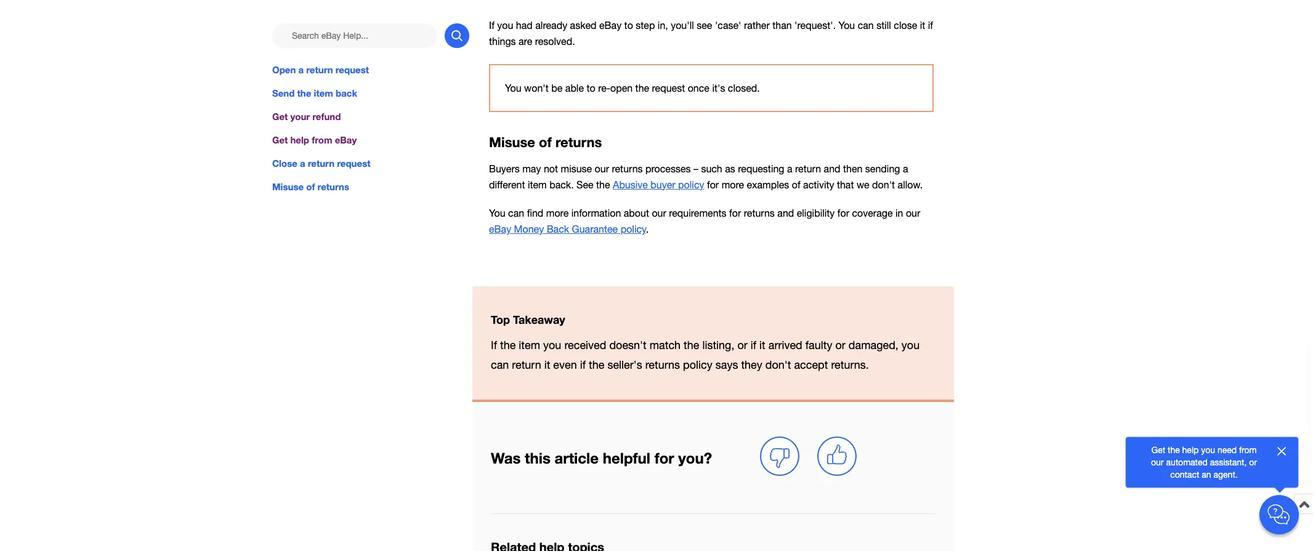 Task type: describe. For each thing, give the bounding box(es) containing it.
get for get the help you need from our automated assistant, or contact an agent.
[[1152, 445, 1166, 455]]

get your refund
[[272, 111, 341, 122]]

that
[[837, 179, 854, 190]]

processes
[[646, 163, 691, 174]]

0 vertical spatial don't
[[872, 179, 895, 190]]

1 horizontal spatial or
[[836, 339, 846, 352]]

ebay inside get help from ebay link
[[335, 134, 357, 145]]

different
[[489, 179, 525, 190]]

seller's
[[608, 359, 642, 372]]

once
[[688, 83, 710, 94]]

assistant,
[[1210, 458, 1247, 468]]

for down such
[[707, 179, 719, 190]]

requirements
[[669, 208, 727, 219]]

from inside get the help you need from our automated assistant, or contact an agent.
[[1240, 445, 1257, 455]]

item for you
[[519, 339, 540, 352]]

if for if you had already asked ebay to step in, you'll see 'case' rather than 'request'. you can still close it if things are resolved.
[[489, 20, 495, 31]]

our inside 'buyers may not misuse our returns processes – such as requesting a return and then sending a different item back. see the'
[[595, 163, 609, 174]]

resolved.
[[535, 36, 575, 47]]

examples
[[747, 179, 789, 190]]

you right damaged,
[[902, 339, 920, 352]]

top takeaway
[[491, 313, 565, 327]]

can inside you can find more information about our requirements for returns and eligibility for coverage in our ebay money back guarantee policy .
[[508, 208, 524, 219]]

the right open
[[636, 83, 649, 94]]

about
[[624, 208, 649, 219]]

item for back
[[314, 88, 333, 99]]

send the item back link
[[272, 86, 469, 100]]

requesting
[[738, 163, 785, 174]]

1 horizontal spatial of
[[539, 135, 552, 151]]

top
[[491, 313, 510, 327]]

1 horizontal spatial if
[[751, 339, 757, 352]]

misuse inside misuse of returns link
[[272, 181, 304, 192]]

it's
[[712, 83, 725, 94]]

doesn't
[[610, 339, 647, 352]]

it for damaged,
[[544, 359, 550, 372]]

than
[[773, 20, 792, 31]]

you for you can find more information about our requirements for returns and eligibility for coverage in our ebay money back guarantee policy .
[[489, 208, 506, 219]]

item inside 'buyers may not misuse our returns processes – such as requesting a return and then sending a different item back. see the'
[[528, 179, 547, 190]]

get the help you need from our automated assistant, or contact an agent.
[[1152, 445, 1257, 480]]

ebay inside you can find more information about our requirements for returns and eligibility for coverage in our ebay money back guarantee policy .
[[489, 224, 511, 235]]

get help from ebay
[[272, 134, 357, 145]]

you inside if you had already asked ebay to step in, you'll see 'case' rather than 'request'. you can still close it if things are resolved.
[[497, 20, 513, 31]]

our right in
[[906, 208, 921, 219]]

a up the allow.
[[903, 163, 908, 174]]

get for get help from ebay
[[272, 134, 288, 145]]

.
[[647, 224, 649, 235]]

or for match
[[738, 339, 748, 352]]

refund
[[313, 111, 341, 122]]

are
[[519, 36, 532, 47]]

get help from ebay link
[[272, 133, 469, 147]]

if inside if you had already asked ebay to step in, you'll see 'case' rather than 'request'. you can still close it if things are resolved.
[[928, 20, 933, 31]]

for left you?
[[655, 450, 674, 467]]

you inside get the help you need from our automated assistant, or contact an agent.
[[1201, 445, 1216, 455]]

helpful
[[603, 450, 651, 467]]

need
[[1218, 445, 1237, 455]]

sending
[[866, 163, 900, 174]]

if for if the item you received doesn't match the listing, or if it arrived faulty or damaged, you can return it even if the seller's returns policy says they don't accept returns.
[[491, 339, 497, 352]]

had
[[516, 20, 533, 31]]

back
[[336, 88, 357, 99]]

close
[[272, 158, 297, 169]]

send the item back
[[272, 88, 357, 99]]

it for you
[[920, 20, 926, 31]]

not
[[544, 163, 558, 174]]

find
[[527, 208, 544, 219]]

return up send the item back
[[306, 64, 333, 75]]

policy inside if the item you received doesn't match the listing, or if it arrived faulty or damaged, you can return it even if the seller's returns policy says they don't accept returns.
[[683, 359, 713, 372]]

returns inside if the item you received doesn't match the listing, or if it arrived faulty or damaged, you can return it even if the seller's returns policy says they don't accept returns.
[[645, 359, 680, 372]]

–
[[694, 163, 699, 174]]

you?
[[679, 450, 712, 467]]

a inside close a return request link
[[300, 158, 305, 169]]

policy inside you can find more information about our requirements for returns and eligibility for coverage in our ebay money back guarantee policy .
[[621, 224, 647, 235]]

allow.
[[898, 179, 923, 190]]

return inside 'buyers may not misuse our returns processes – such as requesting a return and then sending a different item back. see the'
[[795, 163, 821, 174]]

the inside 'buyers may not misuse our returns processes – such as requesting a return and then sending a different item back. see the'
[[596, 179, 610, 190]]

as
[[725, 163, 736, 174]]

0 vertical spatial from
[[312, 134, 332, 145]]

agent.
[[1214, 470, 1238, 480]]

0 horizontal spatial of
[[306, 181, 315, 192]]

even
[[553, 359, 577, 372]]

you inside if you had already asked ebay to step in, you'll see 'case' rather than 'request'. you can still close it if things are resolved.
[[839, 20, 855, 31]]

and inside 'buyers may not misuse our returns processes – such as requesting a return and then sending a different item back. see the'
[[824, 163, 841, 174]]

'request'.
[[795, 20, 836, 31]]

asked
[[570, 20, 597, 31]]

2 vertical spatial if
[[580, 359, 586, 372]]

able
[[565, 83, 584, 94]]

you'll
[[671, 20, 694, 31]]

they
[[741, 359, 763, 372]]

open
[[611, 83, 633, 94]]

automated
[[1167, 458, 1208, 468]]

back
[[547, 224, 569, 235]]

received
[[565, 339, 606, 352]]

see
[[697, 20, 712, 31]]

buyers
[[489, 163, 520, 174]]

in,
[[658, 20, 668, 31]]

open
[[272, 64, 296, 75]]

your
[[290, 111, 310, 122]]

article
[[555, 450, 599, 467]]

this
[[525, 450, 551, 467]]

then
[[843, 163, 863, 174]]

you up even
[[543, 339, 561, 352]]

our right about
[[652, 208, 666, 219]]

step
[[636, 20, 655, 31]]

returns inside 'buyers may not misuse our returns processes – such as requesting a return and then sending a different item back. see the'
[[612, 163, 643, 174]]

abusive buyer policy for more examples of activity that we don't allow.
[[613, 179, 923, 190]]

returns up misuse
[[556, 135, 602, 151]]

close a return request link
[[272, 157, 469, 170]]

more inside you can find more information about our requirements for returns and eligibility for coverage in our ebay money back guarantee policy .
[[546, 208, 569, 219]]

return down 'get help from ebay'
[[308, 158, 335, 169]]

already
[[536, 20, 568, 31]]

may
[[523, 163, 541, 174]]

abusive
[[613, 179, 648, 190]]

don't inside if the item you received doesn't match the listing, or if it arrived faulty or damaged, you can return it even if the seller's returns policy says they don't accept returns.
[[766, 359, 791, 372]]

1 horizontal spatial more
[[722, 179, 744, 190]]



Task type: locate. For each thing, give the bounding box(es) containing it.
2 horizontal spatial it
[[920, 20, 926, 31]]

it
[[920, 20, 926, 31], [760, 339, 766, 352], [544, 359, 550, 372]]

0 horizontal spatial it
[[544, 359, 550, 372]]

misuse
[[561, 163, 592, 174]]

1 vertical spatial more
[[546, 208, 569, 219]]

be
[[552, 83, 563, 94]]

misuse of returns
[[489, 135, 602, 151], [272, 181, 349, 192]]

1 vertical spatial misuse
[[272, 181, 304, 192]]

get inside get the help you need from our automated assistant, or contact an agent.
[[1152, 445, 1166, 455]]

0 horizontal spatial misuse of returns
[[272, 181, 349, 192]]

item down top takeaway
[[519, 339, 540, 352]]

1 vertical spatial from
[[1240, 445, 1257, 455]]

0 horizontal spatial ebay
[[335, 134, 357, 145]]

0 horizontal spatial more
[[546, 208, 569, 219]]

if you had already asked ebay to step in, you'll see 'case' rather than 'request'. you can still close it if things are resolved.
[[489, 20, 933, 47]]

1 vertical spatial policy
[[621, 224, 647, 235]]

get for get your refund
[[272, 111, 288, 122]]

or right assistant,
[[1250, 458, 1257, 468]]

the right send
[[297, 88, 311, 99]]

1 vertical spatial don't
[[766, 359, 791, 372]]

coverage
[[852, 208, 893, 219]]

still
[[877, 20, 891, 31]]

we
[[857, 179, 870, 190]]

our right misuse
[[595, 163, 609, 174]]

ebay left money
[[489, 224, 511, 235]]

0 horizontal spatial and
[[778, 208, 794, 219]]

open a return request link
[[272, 63, 469, 76]]

0 horizontal spatial to
[[587, 83, 596, 94]]

you
[[839, 20, 855, 31], [505, 83, 522, 94], [489, 208, 506, 219]]

policy down about
[[621, 224, 647, 235]]

request up back
[[336, 64, 369, 75]]

you down different
[[489, 208, 506, 219]]

for right requirements
[[729, 208, 741, 219]]

misuse up buyers
[[489, 135, 535, 151]]

0 vertical spatial if
[[489, 20, 495, 31]]

Search eBay Help... text field
[[272, 23, 437, 48]]

0 vertical spatial ebay
[[599, 20, 622, 31]]

damaged,
[[849, 339, 899, 352]]

returns
[[556, 135, 602, 151], [612, 163, 643, 174], [318, 181, 349, 192], [744, 208, 775, 219], [645, 359, 680, 372]]

buyers may not misuse our returns processes – such as requesting a return and then sending a different item back. see the
[[489, 163, 908, 190]]

return up activity
[[795, 163, 821, 174]]

abusive buyer policy link
[[613, 179, 704, 190]]

1 vertical spatial get
[[272, 134, 288, 145]]

0 vertical spatial it
[[920, 20, 926, 31]]

request left once
[[652, 83, 685, 94]]

0 vertical spatial to
[[624, 20, 633, 31]]

listing,
[[703, 339, 735, 352]]

you up things in the top of the page
[[497, 20, 513, 31]]

2 horizontal spatial ebay
[[599, 20, 622, 31]]

policy down –
[[678, 179, 704, 190]]

things
[[489, 36, 516, 47]]

from
[[312, 134, 332, 145], [1240, 445, 1257, 455]]

get your refund link
[[272, 110, 469, 123]]

a inside open a return request link
[[298, 64, 304, 75]]

can down top
[[491, 359, 509, 372]]

0 vertical spatial help
[[290, 134, 309, 145]]

item down "may" at the left of page
[[528, 179, 547, 190]]

faulty
[[806, 339, 833, 352]]

1 horizontal spatial misuse of returns
[[489, 135, 602, 151]]

ebay
[[599, 20, 622, 31], [335, 134, 357, 145], [489, 224, 511, 235]]

to inside if you had already asked ebay to step in, you'll see 'case' rather than 'request'. you can still close it if things are resolved.
[[624, 20, 633, 31]]

if
[[928, 20, 933, 31], [751, 339, 757, 352], [580, 359, 586, 372]]

it up they
[[760, 339, 766, 352]]

misuse of returns down close a return request
[[272, 181, 349, 192]]

returns down abusive buyer policy for more examples of activity that we don't allow.
[[744, 208, 775, 219]]

request for open a return request
[[336, 64, 369, 75]]

item left back
[[314, 88, 333, 99]]

1 vertical spatial if
[[491, 339, 497, 352]]

returns down match
[[645, 359, 680, 372]]

from right need
[[1240, 445, 1257, 455]]

or right faulty
[[836, 339, 846, 352]]

returns inside you can find more information about our requirements for returns and eligibility for coverage in our ebay money back guarantee policy .
[[744, 208, 775, 219]]

a right open
[[298, 64, 304, 75]]

2 vertical spatial it
[[544, 359, 550, 372]]

0 horizontal spatial help
[[290, 134, 309, 145]]

see
[[577, 179, 594, 190]]

arrived
[[769, 339, 803, 352]]

1 horizontal spatial to
[[624, 20, 633, 31]]

return inside if the item you received doesn't match the listing, or if it arrived faulty or damaged, you can return it even if the seller's returns policy says they don't accept returns.
[[512, 359, 541, 372]]

our
[[595, 163, 609, 174], [652, 208, 666, 219], [906, 208, 921, 219], [1152, 458, 1164, 468]]

a right close
[[300, 158, 305, 169]]

for right eligibility
[[838, 208, 850, 219]]

2 horizontal spatial if
[[928, 20, 933, 31]]

for
[[707, 179, 719, 190], [729, 208, 741, 219], [838, 208, 850, 219], [655, 450, 674, 467]]

of
[[539, 135, 552, 151], [792, 179, 801, 190], [306, 181, 315, 192]]

1 vertical spatial help
[[1183, 445, 1199, 455]]

closed.
[[728, 83, 760, 94]]

ebay inside if you had already asked ebay to step in, you'll see 'case' rather than 'request'. you can still close it if things are resolved.
[[599, 20, 622, 31]]

or inside get the help you need from our automated assistant, or contact an agent.
[[1250, 458, 1257, 468]]

eligibility
[[797, 208, 835, 219]]

return left even
[[512, 359, 541, 372]]

a
[[298, 64, 304, 75], [300, 158, 305, 169], [787, 163, 793, 174], [903, 163, 908, 174]]

0 horizontal spatial or
[[738, 339, 748, 352]]

won't
[[524, 83, 549, 94]]

misuse
[[489, 135, 535, 151], [272, 181, 304, 192]]

request
[[336, 64, 369, 75], [652, 83, 685, 94], [337, 158, 371, 169]]

the right the "see" on the left top of page
[[596, 179, 610, 190]]

0 vertical spatial can
[[858, 20, 874, 31]]

1 horizontal spatial don't
[[872, 179, 895, 190]]

misuse of returns link
[[272, 180, 469, 194]]

help up automated
[[1183, 445, 1199, 455]]

help down your
[[290, 134, 309, 145]]

returns down close a return request
[[318, 181, 349, 192]]

don't down arrived
[[766, 359, 791, 372]]

you won't be able to re-open the request once it's closed.
[[505, 83, 760, 94]]

get
[[272, 111, 288, 122], [272, 134, 288, 145], [1152, 445, 1166, 455]]

can left the find
[[508, 208, 524, 219]]

help inside get the help you need from our automated assistant, or contact an agent.
[[1183, 445, 1199, 455]]

was this article helpful for you?
[[491, 450, 712, 467]]

or for our
[[1250, 458, 1257, 468]]

takeaway
[[513, 313, 565, 327]]

0 vertical spatial and
[[824, 163, 841, 174]]

misuse down close
[[272, 181, 304, 192]]

from up close a return request
[[312, 134, 332, 145]]

accept
[[794, 359, 828, 372]]

and inside you can find more information about our requirements for returns and eligibility for coverage in our ebay money back guarantee policy .
[[778, 208, 794, 219]]

1 horizontal spatial and
[[824, 163, 841, 174]]

ebay money back guarantee policy link
[[489, 224, 647, 235]]

0 vertical spatial more
[[722, 179, 744, 190]]

you for you won't be able to re-open the request once it's closed.
[[505, 83, 522, 94]]

the up automated
[[1168, 445, 1180, 455]]

activity
[[803, 179, 834, 190]]

to
[[624, 20, 633, 31], [587, 83, 596, 94]]

more down as
[[722, 179, 744, 190]]

2 vertical spatial ebay
[[489, 224, 511, 235]]

and left "then"
[[824, 163, 841, 174]]

it inside if you had already asked ebay to step in, you'll see 'case' rather than 'request'. you can still close it if things are resolved.
[[920, 20, 926, 31]]

'case'
[[715, 20, 742, 31]]

if up they
[[751, 339, 757, 352]]

it right close at the top right
[[920, 20, 926, 31]]

was
[[491, 450, 521, 467]]

ebay down refund
[[335, 134, 357, 145]]

0 vertical spatial misuse
[[489, 135, 535, 151]]

1 vertical spatial request
[[652, 83, 685, 94]]

2 horizontal spatial or
[[1250, 458, 1257, 468]]

0 vertical spatial request
[[336, 64, 369, 75]]

0 vertical spatial policy
[[678, 179, 704, 190]]

information
[[572, 208, 621, 219]]

1 vertical spatial it
[[760, 339, 766, 352]]

if right close at the top right
[[928, 20, 933, 31]]

0 horizontal spatial misuse
[[272, 181, 304, 192]]

can inside if the item you received doesn't match the listing, or if it arrived faulty or damaged, you can return it even if the seller's returns policy says they don't accept returns.
[[491, 359, 509, 372]]

if the item you received doesn't match the listing, or if it arrived faulty or damaged, you can return it even if the seller's returns policy says they don't accept returns.
[[491, 339, 920, 372]]

close a return request
[[272, 158, 371, 169]]

buyer
[[651, 179, 676, 190]]

0 vertical spatial item
[[314, 88, 333, 99]]

to left re-
[[587, 83, 596, 94]]

you inside you can find more information about our requirements for returns and eligibility for coverage in our ebay money back guarantee policy .
[[489, 208, 506, 219]]

1 vertical spatial and
[[778, 208, 794, 219]]

re-
[[598, 83, 611, 94]]

1 horizontal spatial ebay
[[489, 224, 511, 235]]

1 vertical spatial misuse of returns
[[272, 181, 349, 192]]

the down top
[[500, 339, 516, 352]]

of left activity
[[792, 179, 801, 190]]

the inside get the help you need from our automated assistant, or contact an agent.
[[1168, 445, 1180, 455]]

back.
[[550, 179, 574, 190]]

the
[[636, 83, 649, 94], [297, 88, 311, 99], [596, 179, 610, 190], [500, 339, 516, 352], [684, 339, 700, 352], [589, 359, 605, 372], [1168, 445, 1180, 455]]

the down received at the left bottom
[[589, 359, 605, 372]]

money
[[514, 224, 544, 235]]

1 vertical spatial can
[[508, 208, 524, 219]]

in
[[896, 208, 903, 219]]

misuse of returns up the not
[[489, 135, 602, 151]]

more
[[722, 179, 744, 190], [546, 208, 569, 219]]

an
[[1202, 470, 1212, 480]]

1 vertical spatial to
[[587, 83, 596, 94]]

you right 'request'.
[[839, 20, 855, 31]]

1 horizontal spatial from
[[1240, 445, 1257, 455]]

0 vertical spatial misuse of returns
[[489, 135, 602, 151]]

request for close a return request
[[337, 158, 371, 169]]

2 vertical spatial item
[[519, 339, 540, 352]]

1 horizontal spatial help
[[1183, 445, 1199, 455]]

ebay right asked
[[599, 20, 622, 31]]

or up they
[[738, 339, 748, 352]]

if right even
[[580, 359, 586, 372]]

if inside if the item you received doesn't match the listing, or if it arrived faulty or damaged, you can return it even if the seller's returns policy says they don't accept returns.
[[491, 339, 497, 352]]

the right match
[[684, 339, 700, 352]]

2 vertical spatial can
[[491, 359, 509, 372]]

request down get help from ebay link
[[337, 158, 371, 169]]

it left even
[[544, 359, 550, 372]]

if up things in the top of the page
[[489, 20, 495, 31]]

item inside if the item you received doesn't match the listing, or if it arrived faulty or damaged, you can return it even if the seller's returns policy says they don't accept returns.
[[519, 339, 540, 352]]

returns up abusive
[[612, 163, 643, 174]]

and left eligibility
[[778, 208, 794, 219]]

1 horizontal spatial it
[[760, 339, 766, 352]]

send
[[272, 88, 295, 99]]

and
[[824, 163, 841, 174], [778, 208, 794, 219]]

1 vertical spatial you
[[505, 83, 522, 94]]

match
[[650, 339, 681, 352]]

can inside if you had already asked ebay to step in, you'll see 'case' rather than 'request'. you can still close it if things are resolved.
[[858, 20, 874, 31]]

2 horizontal spatial of
[[792, 179, 801, 190]]

if inside if you had already asked ebay to step in, you'll see 'case' rather than 'request'. you can still close it if things are resolved.
[[489, 20, 495, 31]]

0 horizontal spatial from
[[312, 134, 332, 145]]

get the help you need from our automated assistant, or contact an agent. tooltip
[[1146, 444, 1263, 481]]

0 vertical spatial if
[[928, 20, 933, 31]]

rather
[[744, 20, 770, 31]]

to left step at the left of page
[[624, 20, 633, 31]]

contact
[[1171, 470, 1200, 480]]

2 vertical spatial policy
[[683, 359, 713, 372]]

2 vertical spatial you
[[489, 208, 506, 219]]

more up back
[[546, 208, 569, 219]]

1 vertical spatial if
[[751, 339, 757, 352]]

returns.
[[831, 359, 869, 372]]

1 vertical spatial ebay
[[335, 134, 357, 145]]

policy
[[678, 179, 704, 190], [621, 224, 647, 235], [683, 359, 713, 372]]

guarantee
[[572, 224, 618, 235]]

can left still
[[858, 20, 874, 31]]

such
[[701, 163, 723, 174]]

0 vertical spatial get
[[272, 111, 288, 122]]

2 vertical spatial get
[[1152, 445, 1166, 455]]

open a return request
[[272, 64, 369, 75]]

our inside get the help you need from our automated assistant, or contact an agent.
[[1152, 458, 1164, 468]]

1 horizontal spatial misuse
[[489, 135, 535, 151]]

you can find more information about our requirements for returns and eligibility for coverage in our ebay money back guarantee policy .
[[489, 208, 921, 235]]

0 horizontal spatial don't
[[766, 359, 791, 372]]

1 vertical spatial item
[[528, 179, 547, 190]]

can
[[858, 20, 874, 31], [508, 208, 524, 219], [491, 359, 509, 372]]

you left need
[[1201, 445, 1216, 455]]

a up examples in the right top of the page
[[787, 163, 793, 174]]

our left automated
[[1152, 458, 1164, 468]]

if down top
[[491, 339, 497, 352]]

2 vertical spatial request
[[337, 158, 371, 169]]

or
[[738, 339, 748, 352], [836, 339, 846, 352], [1250, 458, 1257, 468]]

policy down listing,
[[683, 359, 713, 372]]

0 horizontal spatial if
[[580, 359, 586, 372]]

you left won't
[[505, 83, 522, 94]]

of down close a return request
[[306, 181, 315, 192]]

of up the not
[[539, 135, 552, 151]]

don't down 'sending'
[[872, 179, 895, 190]]

0 vertical spatial you
[[839, 20, 855, 31]]



Task type: vqa. For each thing, say whether or not it's contained in the screenshot.
Misuse to the bottom
yes



